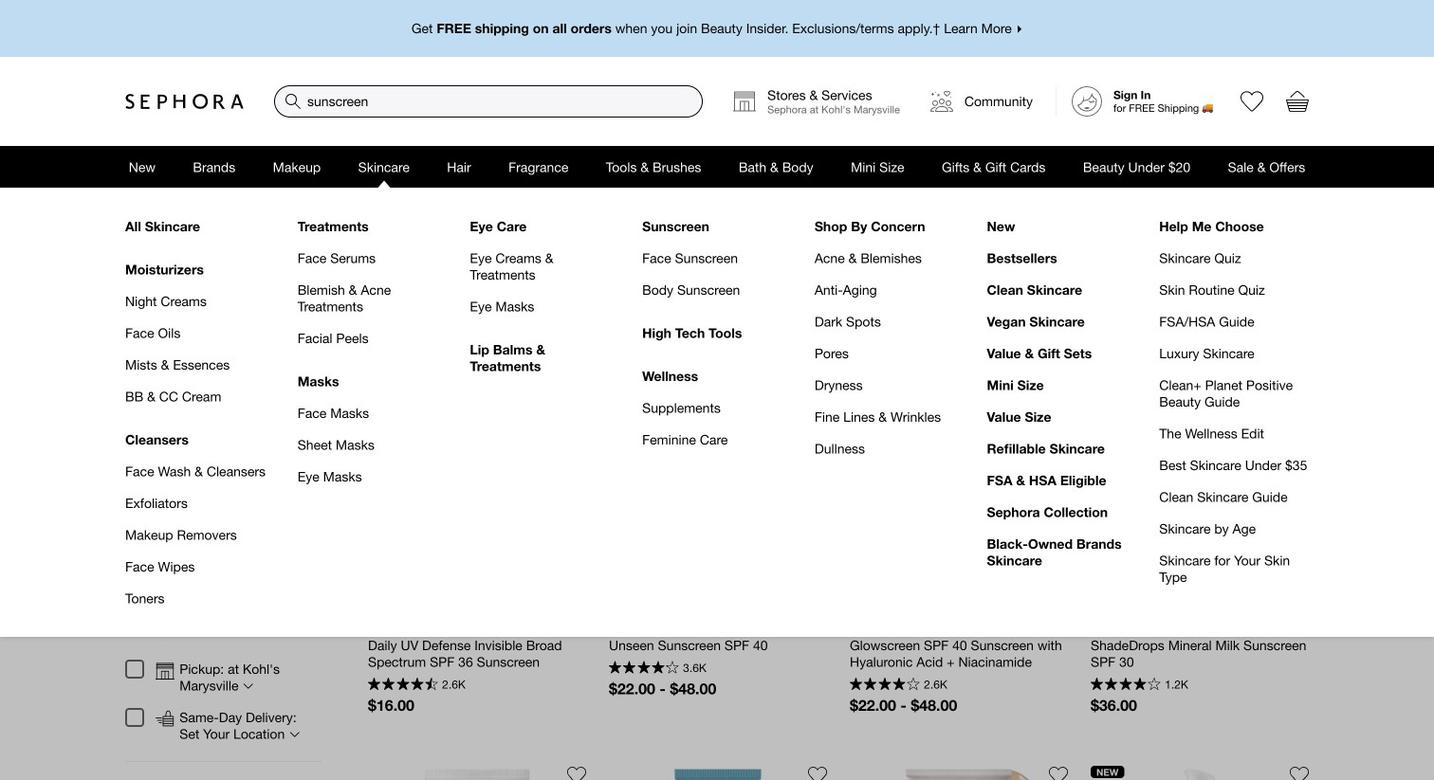 Task type: describe. For each thing, give the bounding box(es) containing it.
supergoop! - unseen sunscreen spf 40 image
[[609, 388, 827, 607]]

supergoop! - mini glowscreen sunscreen spf 40 with hyaluronic acid + niacinamide image
[[850, 767, 1068, 781]]

supergoop! - glowscreen spf 40 sunscreen with hyaluronic acid + niacinamide image
[[850, 388, 1068, 607]]

2.6k reviews element for innisfree - daily uv defense invisible broad spectrum spf 36 sunscreen image at the left
[[442, 679, 466, 691]]

supergoop! - mini unseen sunscreen spf 40 image
[[368, 767, 586, 781]]

sign in to love supergoop! - mini glowscreen sunscreen spf 40 with hyaluronic acid + niacinamide image
[[1049, 767, 1068, 781]]

sign in to love paula's choice - mini resist youth-extending daily hydrating fluid spf 50 image
[[808, 767, 827, 781]]

4 stars element for 1.2k reviews element
[[1091, 678, 1161, 693]]

go to basket image
[[1287, 90, 1309, 113]]

4 stars element for 3.6k reviews element
[[609, 662, 679, 677]]

4 stars element for the 2.6k reviews element for the supergoop! - glowscreen spf 40 sunscreen with hyaluronic acid + niacinamide image
[[850, 678, 920, 693]]

paula's choice - mini resist youth-extending daily hydrating fluid spf 50 image
[[609, 767, 827, 781]]

4.5 stars element
[[368, 678, 438, 693]]

3.6k reviews element
[[683, 663, 707, 674]]

sign in to love kiehl's since 1851 - better screen™ uv serum spf 50+ facial sunscreen with collagen peptide image
[[1290, 767, 1309, 781]]



Task type: locate. For each thing, give the bounding box(es) containing it.
sign in to love summer fridays - shadedrops mineral milk sunscreen spf 30 image
[[1290, 388, 1309, 407]]

summer fridays - shadedrops mineral milk sunscreen spf 30 image
[[1091, 388, 1309, 607]]

2.6k reviews element
[[442, 679, 466, 691], [924, 679, 948, 691]]

None search field
[[274, 85, 703, 118]]

sign in to love supergoop! - mini unseen sunscreen spf 40 image
[[567, 767, 586, 781]]

0 horizontal spatial 4 stars element
[[609, 662, 679, 677]]

2 horizontal spatial 4 stars element
[[1091, 678, 1161, 693]]

2.6k reviews element up 'supergoop! - mini glowscreen sunscreen spf 40 with hyaluronic acid + niacinamide' image
[[924, 679, 948, 691]]

2.6k reviews element for the supergoop! - glowscreen spf 40 sunscreen with hyaluronic acid + niacinamide image
[[924, 679, 948, 691]]

1.2k reviews element
[[1165, 679, 1189, 691]]

4 stars element
[[609, 662, 679, 677], [850, 678, 920, 693], [1091, 678, 1161, 693]]

image de bannière avec contenu sponsorisé image
[[368, 218, 1289, 301]]

kiehl's since 1851 - better screen™ uv serum spf 50+ facial sunscreen with collagen peptide image
[[1091, 767, 1309, 781]]

innisfree - daily uv defense invisible broad spectrum spf 36 sunscreen image
[[368, 388, 586, 607]]

1 2.6k reviews element from the left
[[442, 679, 466, 691]]

2 2.6k reviews element from the left
[[924, 679, 948, 691]]

1 horizontal spatial 2.6k reviews element
[[924, 679, 948, 691]]

Search search field
[[275, 86, 702, 117]]

None field
[[274, 85, 703, 118]]

1 horizontal spatial 4 stars element
[[850, 678, 920, 693]]

0 horizontal spatial 2.6k reviews element
[[442, 679, 466, 691]]

sign in to love supergoop! - unseen sunscreen spf 40 image
[[808, 388, 827, 407]]

2.6k reviews element right 4.5 stars element
[[442, 679, 466, 691]]

sephora homepage image
[[125, 93, 244, 110]]



Task type: vqa. For each thing, say whether or not it's contained in the screenshot.
left and
no



